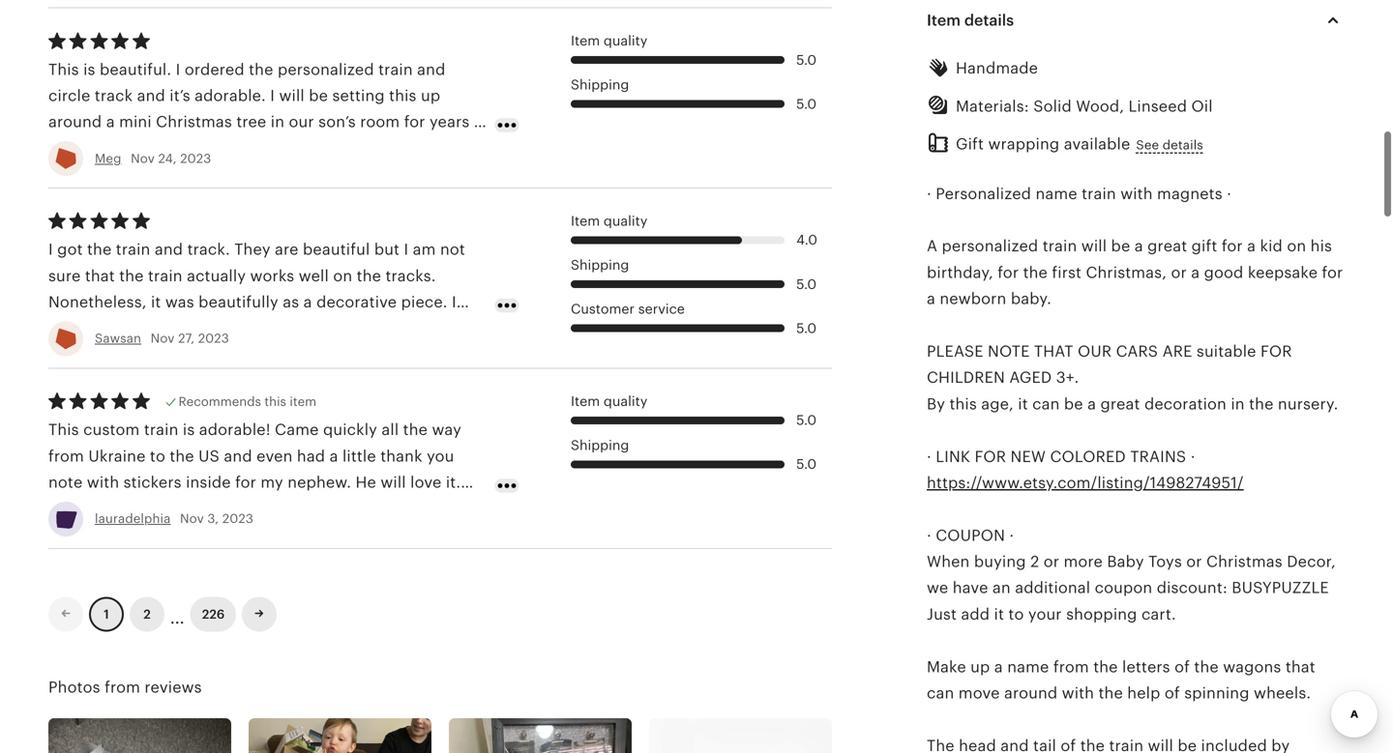 Task type: locate. For each thing, give the bounding box(es) containing it.
3+.
[[1056, 369, 1079, 387]]

in left the 'our'
[[271, 113, 285, 131]]

for inside the this custom train is adorable! came quickly all the way from ukraine to the us and even had a little thank you note with stickers inside for my nephew. he will love it. thank you! would buy from again.
[[235, 474, 256, 492]]

1 horizontal spatial be
[[1064, 396, 1083, 413]]

3 item quality from the top
[[571, 394, 648, 409]]

0 vertical spatial christmas
[[156, 113, 232, 131]]

keepsake
[[1248, 264, 1318, 281]]

quality for this custom train is adorable! came quickly all the way from ukraine to the us and even had a little thank you note with stickers inside for my nephew. he will love it. thank you! would buy from again.
[[604, 394, 648, 409]]

1 vertical spatial christmas
[[1207, 554, 1283, 571]]

this
[[389, 87, 417, 105], [265, 395, 286, 409], [950, 396, 977, 413]]

the left the nursery. at bottom right
[[1249, 396, 1274, 413]]

1 vertical spatial quality
[[604, 213, 648, 229]]

1 vertical spatial is
[[380, 320, 392, 338]]

a personalized train will be a great gift for a kid on his birthday, for the first christmas, or a good keepsake for a newborn baby.
[[927, 238, 1343, 308]]

have
[[83, 320, 119, 338], [953, 580, 988, 597]]

to inside the this custom train is adorable! came quickly all the way from ukraine to the us and even had a little thank you note with stickers inside for my nephew. he will love it. thank you! would buy from again.
[[150, 448, 165, 465]]

details up the handmade
[[965, 12, 1014, 29]]

this for this custom train is adorable! came quickly all the way from ukraine to the us and even had a little thank you note with stickers inside for my nephew. he will love it. thank you! would buy from again.
[[48, 422, 79, 439]]

it.
[[446, 474, 461, 492]]

i right adorable.
[[270, 87, 275, 105]]

0 vertical spatial in
[[271, 113, 285, 131]]

the inside please note that our cars are suitable for children aged 3+. by this age, it can be a great decoration in the nursery.
[[1249, 396, 1274, 413]]

2 horizontal spatial that
[[1286, 659, 1316, 676]]

item inside dropdown button
[[927, 12, 961, 29]]

0 horizontal spatial can
[[927, 685, 954, 702]]

and inside the this custom train is adorable! came quickly all the way from ukraine to the us and even had a little thank you note with stickers inside for my nephew. he will love it. thank you! would buy from again.
[[224, 448, 252, 465]]

1 vertical spatial with
[[87, 474, 119, 492]]

3 shipping from the top
[[571, 438, 629, 453]]

to
[[474, 113, 489, 131], [123, 320, 138, 338], [150, 448, 165, 465], [1009, 606, 1024, 624]]

train right 'custom'
[[144, 422, 179, 439]]

the up adorable.
[[249, 61, 273, 78]]

have up add
[[953, 580, 988, 597]]

have down nonetheless, at the top
[[83, 320, 119, 338]]

to right years
[[474, 113, 489, 131]]

years
[[430, 113, 470, 131]]

this custom train is adorable! came quickly all the way from ukraine to the us and even had a little thank you note with stickers inside for my nephew. he will love it. thank you! would buy from again.
[[48, 422, 461, 518]]

1 vertical spatial nov
[[151, 332, 175, 346]]

1 this from the top
[[48, 61, 79, 78]]

1 vertical spatial details
[[1163, 138, 1204, 153]]

track.
[[187, 241, 230, 259]]

1 horizontal spatial with
[[1062, 685, 1094, 702]]

1 horizontal spatial great
[[1148, 238, 1187, 255]]

cart.
[[1142, 606, 1176, 624]]

christmas inside the this is beautiful. i ordered the personalized train and circle track and it's adorable. i will be setting this up around a mini christmas tree in our son's room for years to come!!
[[156, 113, 232, 131]]

customer
[[245, 320, 317, 338]]

not
[[440, 241, 465, 259]]

christmas,
[[1086, 264, 1167, 281]]

the up nonetheless, at the top
[[119, 267, 144, 285]]

it left the 'was'
[[151, 294, 161, 311]]

0 vertical spatial on
[[1287, 238, 1307, 255]]

train right the got
[[116, 241, 150, 259]]

kid
[[1260, 238, 1283, 255]]

be for the
[[309, 87, 328, 105]]

again.
[[259, 500, 305, 518]]

nov for with
[[180, 512, 204, 527]]

shipping for this is beautiful. i ordered the personalized train and circle track and it's adorable. i will be setting this up around a mini christmas tree in our son's room for years to come!!
[[571, 77, 629, 92]]

setting
[[332, 87, 385, 105]]

0 vertical spatial shipping
[[571, 77, 629, 92]]

0 horizontal spatial have
[[83, 320, 119, 338]]

1 vertical spatial great
[[1101, 396, 1140, 413]]

0 horizontal spatial in
[[271, 113, 285, 131]]

is down decorative
[[380, 320, 392, 338]]

will up the first
[[1082, 238, 1107, 255]]

nov left 3,
[[180, 512, 204, 527]]

up up move
[[971, 659, 990, 676]]

quality for i got the train and track. they are beautiful but i am not sure that the train actually works well on the tracks. nonetheless, it was beautifully as a decorative piece. i also have to say that their customer service is awesome 🤩
[[604, 213, 648, 229]]

1 horizontal spatial have
[[953, 580, 988, 597]]

1 vertical spatial can
[[927, 685, 954, 702]]

service inside i got the train and track. they are beautiful but i am not sure that the train actually works well on the tracks. nonetheless, it was beautifully as a decorative piece. i also have to say that their customer service is awesome 🤩
[[321, 320, 376, 338]]

personalized up birthday,
[[942, 238, 1039, 255]]

be up the 'our'
[[309, 87, 328, 105]]

this left 'custom'
[[48, 422, 79, 439]]

item quality for i got the train and track. they are beautiful but i am not sure that the train actually works well on the tracks. nonetheless, it was beautifully as a decorative piece. i also have to say that their customer service is awesome 🤩
[[571, 213, 648, 229]]

6 5.0 from the top
[[796, 457, 817, 472]]

is inside i got the train and track. they are beautiful but i am not sure that the train actually works well on the tracks. nonetheless, it was beautifully as a decorative piece. i also have to say that their customer service is awesome 🤩
[[380, 320, 392, 338]]

quickly
[[323, 422, 377, 439]]

this down children
[[950, 396, 977, 413]]

be down 3+.
[[1064, 396, 1083, 413]]

sawsan
[[95, 332, 141, 346]]

from up note on the left of page
[[48, 448, 84, 465]]

2 vertical spatial shipping
[[571, 438, 629, 453]]

nov for christmas
[[131, 151, 155, 166]]

details right see
[[1163, 138, 1204, 153]]

or left good
[[1171, 264, 1187, 281]]

photos from reviews
[[48, 679, 202, 697]]

will inside 'a personalized train will be a great gift for a kid on his birthday, for the first christmas, or a good keepsake for a newborn baby.'
[[1082, 238, 1107, 255]]

2 vertical spatial be
[[1064, 396, 1083, 413]]

name
[[1036, 185, 1078, 203], [1007, 659, 1049, 676]]

2 item quality from the top
[[571, 213, 648, 229]]

item
[[927, 12, 961, 29], [571, 33, 600, 48], [571, 213, 600, 229], [571, 394, 600, 409]]

2 horizontal spatial be
[[1111, 238, 1131, 255]]

came
[[275, 422, 319, 439]]

0 vertical spatial great
[[1148, 238, 1187, 255]]

that
[[85, 267, 115, 285], [172, 320, 202, 338], [1286, 659, 1316, 676]]

the up 'baby.' on the right
[[1023, 264, 1048, 281]]

0 horizontal spatial service
[[321, 320, 376, 338]]

the
[[249, 61, 273, 78], [87, 241, 112, 259], [1023, 264, 1048, 281], [119, 267, 144, 285], [357, 267, 381, 285], [1249, 396, 1274, 413], [403, 422, 428, 439], [170, 448, 194, 465], [1094, 659, 1118, 676], [1194, 659, 1219, 676], [1099, 685, 1123, 702]]

1 vertical spatial up
[[971, 659, 990, 676]]

the left "letters"
[[1094, 659, 1118, 676]]

this up room
[[389, 87, 417, 105]]

shipping for this custom train is adorable! came quickly all the way from ukraine to the us and even had a little thank you note with stickers inside for my nephew. he will love it. thank you! would buy from again.
[[571, 438, 629, 453]]

little
[[343, 448, 376, 465]]

say
[[143, 320, 167, 338]]

nov left 27,
[[151, 332, 175, 346]]

for right link
[[975, 448, 1006, 466]]

1 horizontal spatial personalized
[[942, 238, 1039, 255]]

it right add
[[994, 606, 1004, 624]]

decorative
[[316, 294, 397, 311]]

a inside i got the train and track. they are beautiful but i am not sure that the train actually works well on the tracks. nonetheless, it was beautifully as a decorative piece. i also have to say that their customer service is awesome 🤩
[[304, 294, 312, 311]]

will
[[279, 87, 305, 105], [1082, 238, 1107, 255], [381, 474, 406, 492]]

1 horizontal spatial service
[[638, 301, 685, 317]]

of
[[1175, 659, 1190, 676], [1165, 685, 1180, 702]]

3,
[[207, 512, 219, 527]]

or up discount:
[[1187, 554, 1202, 571]]

up inside the this is beautiful. i ordered the personalized train and circle track and it's adorable. i will be setting this up around a mini christmas tree in our son's room for years to come!!
[[421, 87, 440, 105]]

from right buy
[[219, 500, 254, 518]]

2023 for inside
[[222, 512, 253, 527]]

0 vertical spatial can
[[1033, 396, 1060, 413]]

1 vertical spatial shipping
[[571, 257, 629, 273]]

a down our
[[1088, 396, 1096, 413]]

2 vertical spatial item quality
[[571, 394, 648, 409]]

for left my
[[235, 474, 256, 492]]

0 vertical spatial around
[[48, 113, 102, 131]]

2 vertical spatial is
[[183, 422, 195, 439]]

0 horizontal spatial around
[[48, 113, 102, 131]]

1 vertical spatial around
[[1004, 685, 1058, 702]]

· up a
[[927, 185, 932, 203]]

service right customer
[[638, 301, 685, 317]]

service
[[638, 301, 685, 317], [321, 320, 376, 338]]

https://www.etsy.com/listing/1498274951/ link
[[927, 475, 1244, 492]]

for inside the this is beautiful. i ordered the personalized train and circle track and it's adorable. i will be setting this up around a mini christmas tree in our son's room for years to come!!
[[404, 113, 425, 131]]

wheels.
[[1254, 685, 1311, 702]]

1 horizontal spatial this
[[389, 87, 417, 105]]

a down "gift" at the top of page
[[1191, 264, 1200, 281]]

from down the your
[[1054, 659, 1089, 676]]

nov left 24,
[[131, 151, 155, 166]]

custom
[[83, 422, 140, 439]]

solid
[[1034, 98, 1072, 115]]

be up christmas,
[[1111, 238, 1131, 255]]

train inside 'a personalized train will be a great gift for a kid on his birthday, for the first christmas, or a good keepsake for a newborn baby.'
[[1043, 238, 1077, 255]]

0 horizontal spatial will
[[279, 87, 305, 105]]

train inside the this is beautiful. i ordered the personalized train and circle track and it's adorable. i will be setting this up around a mini christmas tree in our son's room for years to come!!
[[378, 61, 413, 78]]

1 horizontal spatial in
[[1231, 396, 1245, 413]]

1 horizontal spatial is
[[183, 422, 195, 439]]

in inside please note that our cars are suitable for children aged 3+. by this age, it can be a great decoration in the nursery.
[[1231, 396, 1245, 413]]

1 vertical spatial will
[[1082, 238, 1107, 255]]

train
[[378, 61, 413, 78], [1082, 185, 1116, 203], [1043, 238, 1077, 255], [116, 241, 150, 259], [148, 267, 183, 285], [144, 422, 179, 439]]

2 vertical spatial it
[[994, 606, 1004, 624]]

to left the your
[[1009, 606, 1024, 624]]

1 vertical spatial item quality
[[571, 213, 648, 229]]

3 quality from the top
[[604, 394, 648, 409]]

in
[[271, 113, 285, 131], [1231, 396, 1245, 413]]

1 vertical spatial 2
[[143, 608, 151, 622]]

oil
[[1192, 98, 1213, 115]]

0 horizontal spatial be
[[309, 87, 328, 105]]

a right as
[[304, 294, 312, 311]]

up
[[421, 87, 440, 105], [971, 659, 990, 676]]

0 horizontal spatial christmas
[[156, 113, 232, 131]]

item details
[[927, 12, 1014, 29]]

train up 'setting'
[[378, 61, 413, 78]]

1 quality from the top
[[604, 33, 648, 48]]

1 horizontal spatial details
[[1163, 138, 1204, 153]]

name down the your
[[1007, 659, 1049, 676]]

1 vertical spatial service
[[321, 320, 376, 338]]

decoration
[[1145, 396, 1227, 413]]

the inside the this is beautiful. i ordered the personalized train and circle track and it's adorable. i will be setting this up around a mini christmas tree in our son's room for years to come!!
[[249, 61, 273, 78]]

1 horizontal spatial up
[[971, 659, 990, 676]]

stickers
[[124, 474, 182, 492]]

a up christmas,
[[1135, 238, 1143, 255]]

for
[[1261, 343, 1292, 360], [975, 448, 1006, 466]]

it's
[[170, 87, 190, 105]]

27,
[[178, 332, 195, 346]]

0 horizontal spatial up
[[421, 87, 440, 105]]

great down cars
[[1101, 396, 1140, 413]]

from right photos in the left of the page
[[105, 679, 140, 697]]

name inside make up a name from the letters of the wagons that can move around with the help of spinning wheels.
[[1007, 659, 1049, 676]]

of right help
[[1165, 685, 1180, 702]]

name down gift wrapping available see details
[[1036, 185, 1078, 203]]

0 vertical spatial have
[[83, 320, 119, 338]]

item for this custom train is adorable! came quickly all the way from ukraine to the us and even had a little thank you note with stickers inside for my nephew. he will love it. thank you! would buy from again.
[[571, 394, 600, 409]]

this up circle
[[48, 61, 79, 78]]

up inside make up a name from the letters of the wagons that can move around with the help of spinning wheels.
[[971, 659, 990, 676]]

customer service
[[571, 301, 685, 317]]

had
[[297, 448, 325, 465]]

for right suitable
[[1261, 343, 1292, 360]]

4 5.0 from the top
[[796, 321, 817, 336]]

0 vertical spatial name
[[1036, 185, 1078, 203]]

0 horizontal spatial it
[[151, 294, 161, 311]]

quality for this is beautiful. i ordered the personalized train and circle track and it's adorable. i will be setting this up around a mini christmas tree in our son's room for years to come!!
[[604, 33, 648, 48]]

1 vertical spatial have
[[953, 580, 988, 597]]

0 vertical spatial this
[[48, 61, 79, 78]]

on down beautiful
[[333, 267, 352, 285]]

from
[[48, 448, 84, 465], [219, 500, 254, 518], [1054, 659, 1089, 676], [105, 679, 140, 697]]

from inside make up a name from the letters of the wagons that can move around with the help of spinning wheels.
[[1054, 659, 1089, 676]]

nov for nonetheless,
[[151, 332, 175, 346]]

to inside the this is beautiful. i ordered the personalized train and circle track and it's adorable. i will be setting this up around a mini christmas tree in our son's room for years to come!!
[[474, 113, 489, 131]]

with down see
[[1121, 185, 1153, 203]]

ordered
[[185, 61, 245, 78]]

0 horizontal spatial that
[[85, 267, 115, 285]]

2 horizontal spatial will
[[1082, 238, 1107, 255]]

can down make
[[927, 685, 954, 702]]

to up 'stickers'
[[150, 448, 165, 465]]

0 horizontal spatial great
[[1101, 396, 1140, 413]]

24,
[[158, 151, 177, 166]]

2 vertical spatial nov
[[180, 512, 204, 527]]

around up come!!
[[48, 113, 102, 131]]

in right decoration in the bottom right of the page
[[1231, 396, 1245, 413]]

will up the 'our'
[[279, 87, 305, 105]]

2 horizontal spatial is
[[380, 320, 392, 338]]

2 this from the top
[[48, 422, 79, 439]]

1 vertical spatial be
[[1111, 238, 1131, 255]]

· right trains
[[1191, 448, 1196, 466]]

a left mini
[[106, 113, 115, 131]]

nonetheless,
[[48, 294, 147, 311]]

0 vertical spatial 2
[[1031, 554, 1039, 571]]

0 horizontal spatial for
[[975, 448, 1006, 466]]

1 item quality from the top
[[571, 33, 648, 48]]

0 horizontal spatial personalized
[[278, 61, 374, 78]]

1 horizontal spatial it
[[994, 606, 1004, 624]]

0 horizontal spatial 2
[[143, 608, 151, 622]]

0 vertical spatial be
[[309, 87, 328, 105]]

2 vertical spatial 2023
[[222, 512, 253, 527]]

for right room
[[404, 113, 425, 131]]

be inside please note that our cars are suitable for children aged 3+. by this age, it can be a great decoration in the nursery.
[[1064, 396, 1083, 413]]

1 horizontal spatial on
[[1287, 238, 1307, 255]]

item quality for this is beautiful. i ordered the personalized train and circle track and it's adorable. i will be setting this up around a mini christmas tree in our son's room for years to come!!
[[571, 33, 648, 48]]

4.0
[[796, 232, 818, 248]]

personalized
[[936, 185, 1032, 203]]

you
[[427, 448, 454, 465]]

1 vertical spatial personalized
[[942, 238, 1039, 255]]

for up good
[[1222, 238, 1243, 255]]

2023 right 3,
[[222, 512, 253, 527]]

a down birthday,
[[927, 290, 936, 308]]

0 vertical spatial 2023
[[180, 151, 211, 166]]

1 vertical spatial 2023
[[198, 332, 229, 346]]

2 vertical spatial that
[[1286, 659, 1316, 676]]

0 vertical spatial nov
[[131, 151, 155, 166]]

reviews
[[145, 679, 202, 697]]

materials:
[[956, 98, 1029, 115]]

2 shipping from the top
[[571, 257, 629, 273]]

great
[[1148, 238, 1187, 255], [1101, 396, 1140, 413]]

up up years
[[421, 87, 440, 105]]

can inside make up a name from the letters of the wagons that can move around with the help of spinning wheels.
[[927, 685, 954, 702]]

was
[[165, 294, 194, 311]]

0 vertical spatial quality
[[604, 33, 648, 48]]

2 inside the · coupon · when buying 2 or more baby toys or christmas decor, we have an additional coupon discount: busypuzzle just add it to your shopping cart.
[[1031, 554, 1039, 571]]

also
[[48, 320, 79, 338]]

2 horizontal spatial it
[[1018, 396, 1028, 413]]

item quality for this custom train is adorable! came quickly all the way from ukraine to the us and even had a little thank you note with stickers inside for my nephew. he will love it. thank you! would buy from again.
[[571, 394, 648, 409]]

details inside dropdown button
[[965, 12, 1014, 29]]

i left 'am'
[[404, 241, 409, 259]]

and left track.
[[155, 241, 183, 259]]

in inside the this is beautiful. i ordered the personalized train and circle track and it's adorable. i will be setting this up around a mini christmas tree in our son's room for years to come!!
[[271, 113, 285, 131]]

2 horizontal spatial with
[[1121, 185, 1153, 203]]

2 vertical spatial with
[[1062, 685, 1094, 702]]

suitable
[[1197, 343, 1257, 360]]

2 horizontal spatial this
[[950, 396, 977, 413]]

2 vertical spatial will
[[381, 474, 406, 492]]

is inside the this custom train is adorable! came quickly all the way from ukraine to the us and even had a little thank you note with stickers inside for my nephew. he will love it. thank you! would buy from again.
[[183, 422, 195, 439]]

personalized up 'setting'
[[278, 61, 374, 78]]

christmas down it's
[[156, 113, 232, 131]]

0 horizontal spatial with
[[87, 474, 119, 492]]

and
[[417, 61, 446, 78], [137, 87, 165, 105], [155, 241, 183, 259], [224, 448, 252, 465]]

is inside the this is beautiful. i ordered the personalized train and circle track and it's adorable. i will be setting this up around a mini christmas tree in our son's room for years to come!!
[[83, 61, 95, 78]]

0 vertical spatial details
[[965, 12, 1014, 29]]

it inside i got the train and track. they are beautiful but i am not sure that the train actually works well on the tracks. nonetheless, it was beautifully as a decorative piece. i also have to say that their customer service is awesome 🤩
[[151, 294, 161, 311]]

1 shipping from the top
[[571, 77, 629, 92]]

train up the first
[[1043, 238, 1077, 255]]

around right move
[[1004, 685, 1058, 702]]

with inside make up a name from the letters of the wagons that can move around with the help of spinning wheels.
[[1062, 685, 1094, 702]]

details inside gift wrapping available see details
[[1163, 138, 1204, 153]]

is down recommends
[[183, 422, 195, 439]]

this left item
[[265, 395, 286, 409]]

or inside 'a personalized train will be a great gift for a kid on his birthday, for the first christmas, or a good keepsake for a newborn baby.'
[[1171, 264, 1187, 281]]

baby
[[1107, 554, 1144, 571]]

· personalized name train with magnets ·
[[927, 185, 1232, 203]]

0 horizontal spatial on
[[333, 267, 352, 285]]

for up 'baby.' on the right
[[998, 264, 1019, 281]]

1 horizontal spatial 2
[[1031, 554, 1039, 571]]

a up move
[[994, 659, 1003, 676]]

be inside the this is beautiful. i ordered the personalized train and circle track and it's adorable. i will be setting this up around a mini christmas tree in our son's room for years to come!!
[[309, 87, 328, 105]]

1 vertical spatial name
[[1007, 659, 1049, 676]]

0 vertical spatial item quality
[[571, 33, 648, 48]]

service down decorative
[[321, 320, 376, 338]]

the right the got
[[87, 241, 112, 259]]

this inside the this is beautiful. i ordered the personalized train and circle track and it's adorable. i will be setting this up around a mini christmas tree in our son's room for years to come!!
[[389, 87, 417, 105]]

as
[[283, 294, 299, 311]]

for inside · link for new colored trains · https://www.etsy.com/listing/1498274951/
[[975, 448, 1006, 466]]

2023 right 27,
[[198, 332, 229, 346]]

a right had
[[330, 448, 338, 465]]

this inside the this custom train is adorable! came quickly all the way from ukraine to the us and even had a little thank you note with stickers inside for my nephew. he will love it. thank you! would buy from again.
[[48, 422, 79, 439]]

2023 for was
[[198, 332, 229, 346]]

1 vertical spatial in
[[1231, 396, 1245, 413]]

1 vertical spatial for
[[975, 448, 1006, 466]]

1
[[104, 608, 109, 622]]

2 quality from the top
[[604, 213, 648, 229]]

can inside please note that our cars are suitable for children aged 3+. by this age, it can be a great decoration in the nursery.
[[1033, 396, 1060, 413]]

0 vertical spatial is
[[83, 61, 95, 78]]

1 horizontal spatial christmas
[[1207, 554, 1283, 571]]

birthday,
[[927, 264, 994, 281]]

shopping
[[1066, 606, 1137, 624]]

0 vertical spatial that
[[85, 267, 115, 285]]

cars
[[1116, 343, 1158, 360]]

0 vertical spatial for
[[1261, 343, 1292, 360]]

that up nonetheless, at the top
[[85, 267, 115, 285]]

will inside the this is beautiful. i ordered the personalized train and circle track and it's adorable. i will be setting this up around a mini christmas tree in our son's room for years to come!!
[[279, 87, 305, 105]]

inside
[[186, 474, 231, 492]]

the up decorative
[[357, 267, 381, 285]]

will right he
[[381, 474, 406, 492]]

0 horizontal spatial details
[[965, 12, 1014, 29]]

come!!
[[48, 140, 100, 157]]

shipping
[[571, 77, 629, 92], [571, 257, 629, 273], [571, 438, 629, 453]]

1 horizontal spatial for
[[1261, 343, 1292, 360]]

0 vertical spatial personalized
[[278, 61, 374, 78]]

this inside the this is beautiful. i ordered the personalized train and circle track and it's adorable. i will be setting this up around a mini christmas tree in our son's room for years to come!!
[[48, 61, 79, 78]]

0 vertical spatial up
[[421, 87, 440, 105]]

it right the age,
[[1018, 396, 1028, 413]]

i
[[176, 61, 180, 78], [270, 87, 275, 105], [48, 241, 53, 259], [404, 241, 409, 259], [452, 294, 456, 311]]

nov
[[131, 151, 155, 166], [151, 332, 175, 346], [180, 512, 204, 527]]

sawsan nov 27, 2023
[[95, 332, 229, 346]]

1 5.0 from the top
[[796, 52, 817, 68]]

1 horizontal spatial will
[[381, 474, 406, 492]]

a inside the this custom train is adorable! came quickly all the way from ukraine to the us and even had a little thank you note with stickers inside for my nephew. he will love it. thank you! would buy from again.
[[330, 448, 338, 465]]

is up circle
[[83, 61, 95, 78]]



Task type: describe. For each thing, give the bounding box(es) containing it.
just
[[927, 606, 957, 624]]

for down "his"
[[1322, 264, 1343, 281]]

for inside please note that our cars are suitable for children aged 3+. by this age, it can be a great decoration in the nursery.
[[1261, 343, 1292, 360]]

this inside please note that our cars are suitable for children aged 3+. by this age, it can be a great decoration in the nursery.
[[950, 396, 977, 413]]

you!
[[98, 500, 130, 518]]

to inside the · coupon · when buying 2 or more baby toys or christmas decor, we have an additional coupon discount: busypuzzle just add it to your shopping cart.
[[1009, 606, 1024, 624]]

shipping for i got the train and track. they are beautiful but i am not sure that the train actually works well on the tracks. nonetheless, it was beautifully as a decorative piece. i also have to say that their customer service is awesome 🤩
[[571, 257, 629, 273]]

it inside the · coupon · when buying 2 or more baby toys or christmas decor, we have an additional coupon discount: busypuzzle just add it to your shopping cart.
[[994, 606, 1004, 624]]

us
[[198, 448, 220, 465]]

will inside the this custom train is adorable! came quickly all the way from ukraine to the us and even had a little thank you note with stickers inside for my nephew. he will love it. thank you! would buy from again.
[[381, 474, 406, 492]]

note
[[988, 343, 1030, 360]]

trains
[[1130, 448, 1187, 466]]

that
[[1034, 343, 1074, 360]]

a inside the this is beautiful. i ordered the personalized train and circle track and it's adorable. i will be setting this up around a mini christmas tree in our son's room for years to come!!
[[106, 113, 115, 131]]

item for i got the train and track. they are beautiful but i am not sure that the train actually works well on the tracks. nonetheless, it was beautifully as a decorative piece. i also have to say that their customer service is awesome 🤩
[[571, 213, 600, 229]]

and up years
[[417, 61, 446, 78]]

more
[[1064, 554, 1103, 571]]

train down available
[[1082, 185, 1116, 203]]

letters
[[1122, 659, 1171, 676]]

love
[[410, 474, 442, 492]]

this is beautiful. i ordered the personalized train and circle track and it's adorable. i will be setting this up around a mini christmas tree in our son's room for years to come!!
[[48, 61, 489, 157]]

thank
[[48, 500, 94, 518]]

they
[[234, 241, 271, 259]]

1 vertical spatial of
[[1165, 685, 1180, 702]]

are
[[1163, 343, 1193, 360]]

circle
[[48, 87, 90, 105]]

wrapping
[[988, 136, 1060, 153]]

2 inside 'link'
[[143, 608, 151, 622]]

0 horizontal spatial this
[[265, 395, 286, 409]]

even
[[257, 448, 293, 465]]

our
[[289, 113, 314, 131]]

the right all
[[403, 422, 428, 439]]

be inside 'a personalized train will be a great gift for a kid on his birthday, for the first christmas, or a good keepsake for a newborn baby.'
[[1111, 238, 1131, 255]]

i right piece.
[[452, 294, 456, 311]]

aged
[[1010, 369, 1052, 387]]

beautifully
[[199, 294, 279, 311]]

buy
[[186, 500, 214, 518]]

actually
[[187, 267, 246, 285]]

0 vertical spatial service
[[638, 301, 685, 317]]

busypuzzle
[[1232, 580, 1329, 597]]

recommends
[[179, 395, 261, 409]]

decor,
[[1287, 554, 1336, 571]]

great inside 'a personalized train will be a great gift for a kid on his birthday, for the first christmas, or a good keepsake for a newborn baby.'
[[1148, 238, 1187, 255]]

by
[[927, 396, 945, 413]]

great inside please note that our cars are suitable for children aged 3+. by this age, it can be a great decoration in the nursery.
[[1101, 396, 1140, 413]]

i up it's
[[176, 61, 180, 78]]

their
[[206, 320, 241, 338]]

the inside 'a personalized train will be a great gift for a kid on his birthday, for the first christmas, or a good keepsake for a newborn baby.'
[[1023, 264, 1048, 281]]

linseed
[[1129, 98, 1187, 115]]

this for this is beautiful. i ordered the personalized train and circle track and it's adorable. i will be setting this up around a mini christmas tree in our son's room for years to come!!
[[48, 61, 79, 78]]

with inside the this custom train is adorable! came quickly all the way from ukraine to the us and even had a little thank you note with stickers inside for my nephew. he will love it. thank you! would buy from again.
[[87, 474, 119, 492]]

when
[[927, 554, 970, 571]]

track
[[95, 87, 133, 105]]

a
[[927, 238, 938, 255]]

2023 for in
[[180, 151, 211, 166]]

a inside please note that our cars are suitable for children aged 3+. by this age, it can be a great decoration in the nursery.
[[1088, 396, 1096, 413]]

a left kid
[[1247, 238, 1256, 255]]

good
[[1204, 264, 1244, 281]]

children
[[927, 369, 1005, 387]]

2 link
[[130, 598, 164, 633]]

that inside make up a name from the letters of the wagons that can move around with the help of spinning wheels.
[[1286, 659, 1316, 676]]

2 5.0 from the top
[[796, 96, 817, 112]]

the left help
[[1099, 685, 1123, 702]]

· up 'when'
[[927, 527, 932, 545]]

item for this is beautiful. i ordered the personalized train and circle track and it's adorable. i will be setting this up around a mini christmas tree in our son's room for years to come!!
[[571, 33, 600, 48]]

available
[[1064, 136, 1131, 153]]

personalized inside 'a personalized train will be a great gift for a kid on his birthday, for the first christmas, or a good keepsake for a newborn baby.'
[[942, 238, 1039, 255]]

sure
[[48, 267, 81, 285]]

around inside the this is beautiful. i ordered the personalized train and circle track and it's adorable. i will be setting this up around a mini christmas tree in our son's room for years to come!!
[[48, 113, 102, 131]]

5 5.0 from the top
[[796, 413, 817, 428]]

train inside the this custom train is adorable! came quickly all the way from ukraine to the us and even had a little thank you note with stickers inside for my nephew. he will love it. thank you! would buy from again.
[[144, 422, 179, 439]]

thank
[[380, 448, 423, 465]]

all
[[382, 422, 399, 439]]

beautiful.
[[100, 61, 172, 78]]

· coupon · when buying 2 or more baby toys or christmas decor, we have an additional coupon discount: busypuzzle just add it to your shopping cart.
[[927, 527, 1336, 624]]

coupon
[[936, 527, 1005, 545]]

on inside 'a personalized train will be a great gift for a kid on his birthday, for the first christmas, or a good keepsake for a newborn baby.'
[[1287, 238, 1307, 255]]

or up additional
[[1044, 554, 1060, 571]]

the left us
[[170, 448, 194, 465]]

· right magnets
[[1227, 185, 1232, 203]]

he
[[356, 474, 376, 492]]

around inside make up a name from the letters of the wagons that can move around with the help of spinning wheels.
[[1004, 685, 1058, 702]]

toys
[[1149, 554, 1182, 571]]

lauradelphia link
[[95, 512, 171, 527]]

have inside the · coupon · when buying 2 or more baby toys or christmas decor, we have an additional coupon discount: busypuzzle just add it to your shopping cart.
[[953, 580, 988, 597]]

recommends this item
[[179, 395, 317, 409]]

1 vertical spatial that
[[172, 320, 202, 338]]

to inside i got the train and track. they are beautiful but i am not sure that the train actually works well on the tracks. nonetheless, it was beautifully as a decorative piece. i also have to say that their customer service is awesome 🤩
[[123, 320, 138, 338]]

· link for new colored trains · https://www.etsy.com/listing/1498274951/
[[927, 448, 1244, 492]]

son's
[[318, 113, 356, 131]]

christmas inside the · coupon · when buying 2 or more baby toys or christmas decor, we have an additional coupon discount: busypuzzle just add it to your shopping cart.
[[1207, 554, 1283, 571]]

0 vertical spatial with
[[1121, 185, 1153, 203]]

got
[[57, 241, 83, 259]]

buying
[[974, 554, 1026, 571]]

ukraine
[[88, 448, 146, 465]]

be for are
[[1064, 396, 1083, 413]]

see details link
[[1136, 137, 1204, 154]]

baby.
[[1011, 290, 1052, 308]]

· up buying on the bottom right
[[1010, 527, 1014, 545]]

3 5.0 from the top
[[796, 277, 817, 292]]

wood,
[[1076, 98, 1124, 115]]

have inside i got the train and track. they are beautiful but i am not sure that the train actually works well on the tracks. nonetheless, it was beautifully as a decorative piece. i also have to say that their customer service is awesome 🤩
[[83, 320, 119, 338]]

· left link
[[927, 448, 932, 466]]

meg link
[[95, 151, 121, 166]]

piece.
[[401, 294, 448, 311]]

it inside please note that our cars are suitable for children aged 3+. by this age, it can be a great decoration in the nursery.
[[1018, 396, 1028, 413]]

personalized inside the this is beautiful. i ordered the personalized train and circle track and it's adorable. i will be setting this up around a mini christmas tree in our son's room for years to come!!
[[278, 61, 374, 78]]

his
[[1311, 238, 1332, 255]]

are
[[275, 241, 299, 259]]

room
[[360, 113, 400, 131]]

0 vertical spatial of
[[1175, 659, 1190, 676]]

the up spinning
[[1194, 659, 1219, 676]]

gift wrapping available see details
[[956, 136, 1204, 153]]

discount:
[[1157, 580, 1228, 597]]

first
[[1052, 264, 1082, 281]]

and left it's
[[137, 87, 165, 105]]

works
[[250, 267, 294, 285]]

i left the got
[[48, 241, 53, 259]]

customer
[[571, 301, 635, 317]]

train up the 'was'
[[148, 267, 183, 285]]

i got the train and track. they are beautiful but i am not sure that the train actually works well on the tracks. nonetheless, it was beautifully as a decorative piece. i also have to say that their customer service is awesome 🤩
[[48, 241, 487, 338]]

wagons
[[1223, 659, 1282, 676]]

see
[[1136, 138, 1159, 153]]

your
[[1028, 606, 1062, 624]]

tree
[[236, 113, 266, 131]]

a inside make up a name from the letters of the wagons that can move around with the help of spinning wheels.
[[994, 659, 1003, 676]]

but
[[374, 241, 400, 259]]

coupon
[[1095, 580, 1153, 597]]

and inside i got the train and track. they are beautiful but i am not sure that the train actually works well on the tracks. nonetheless, it was beautifully as a decorative piece. i also have to say that their customer service is awesome 🤩
[[155, 241, 183, 259]]

on inside i got the train and track. they are beautiful but i am not sure that the train actually works well on the tracks. nonetheless, it was beautifully as a decorative piece. i also have to say that their customer service is awesome 🤩
[[333, 267, 352, 285]]

lauradelphia
[[95, 512, 171, 527]]

meg
[[95, 151, 121, 166]]

1 link
[[89, 598, 124, 633]]

beautiful
[[303, 241, 370, 259]]

additional
[[1015, 580, 1091, 597]]

item details button
[[910, 0, 1362, 44]]

🤩
[[472, 320, 487, 338]]

our
[[1078, 343, 1112, 360]]

…
[[170, 601, 185, 629]]



Task type: vqa. For each thing, say whether or not it's contained in the screenshot.
people
no



